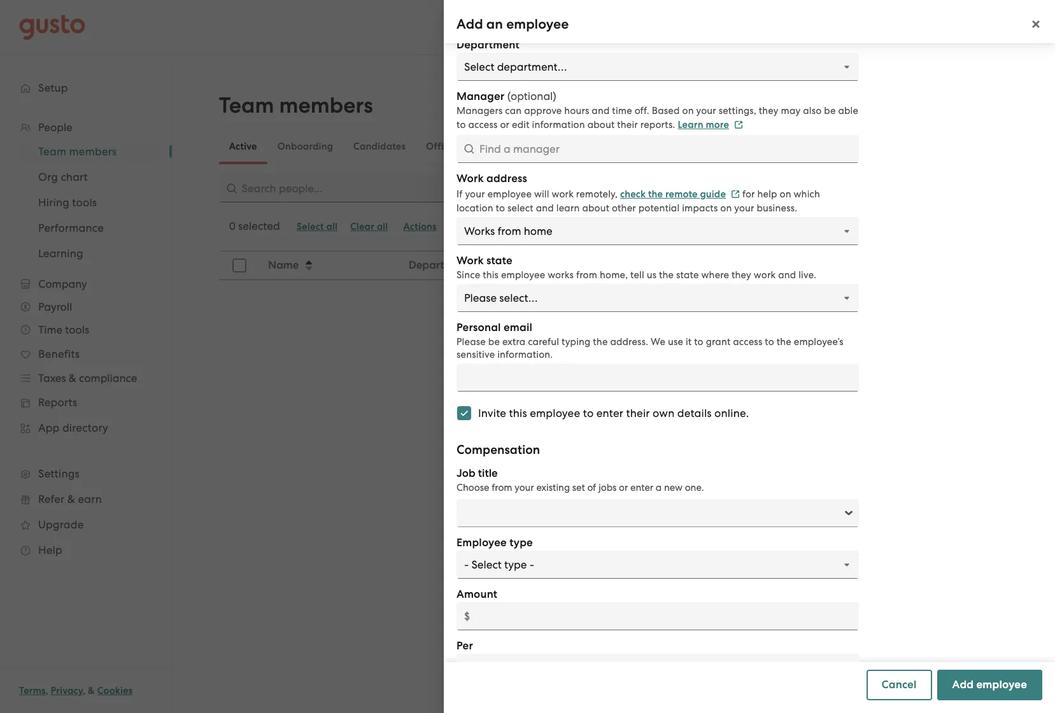 Task type: locate. For each thing, give the bounding box(es) containing it.
0 vertical spatial enter
[[596, 407, 624, 420]]

type for employee type
[[510, 536, 533, 550]]

will
[[534, 188, 549, 200]]

this right 'invite'
[[509, 407, 527, 420]]

1 horizontal spatial ,
[[83, 685, 86, 697]]

approve
[[524, 105, 562, 117]]

employee for an
[[506, 16, 569, 32]]

department button
[[401, 252, 609, 279]]

they left may
[[759, 105, 779, 117]]

extra
[[502, 336, 526, 348]]

account menu element
[[809, 0, 1036, 54]]

1 horizontal spatial or
[[619, 482, 628, 494]]

typing
[[562, 336, 591, 348]]

type
[[813, 259, 836, 272], [510, 536, 533, 550]]

access
[[468, 119, 498, 131], [733, 336, 762, 348]]

1 horizontal spatial all
[[377, 221, 388, 232]]

access right grant
[[733, 336, 762, 348]]

0 vertical spatial their
[[617, 119, 638, 131]]

also
[[803, 105, 822, 117]]

work inside 'work state since this employee works from home, tell us the state where they work and live.'
[[457, 254, 484, 267]]

2 work from the top
[[457, 254, 484, 267]]

and left "time" on the top of the page
[[592, 105, 610, 117]]

the
[[648, 188, 663, 200], [659, 269, 674, 281], [593, 336, 608, 348], [777, 336, 791, 348]]

check the remote guide link
[[620, 188, 740, 200]]

0 horizontal spatial state
[[487, 254, 513, 267]]

0 vertical spatial from
[[576, 269, 597, 281]]

0 selected status
[[229, 220, 280, 232]]

their
[[617, 119, 638, 131], [626, 407, 650, 420]]

0 vertical spatial and
[[592, 105, 610, 117]]

0 vertical spatial or
[[500, 119, 510, 131]]

your inside the managers can approve hours and time off. based on your settings, they may also be able to access or edit information about their reports.
[[696, 105, 716, 117]]

access inside personal email please be extra careful typing the address. we use it to grant access to the employee's sensitive information.
[[733, 336, 762, 348]]

0 horizontal spatial from
[[492, 482, 512, 494]]

this
[[483, 269, 499, 281], [509, 407, 527, 420]]

dialog main content element
[[444, 0, 1055, 682]]

1 vertical spatial and
[[536, 202, 554, 214]]

0 horizontal spatial they
[[732, 269, 751, 281]]

compensation
[[457, 443, 540, 457]]

terms link
[[19, 685, 46, 697]]

1 horizontal spatial this
[[509, 407, 527, 420]]

email
[[504, 321, 532, 334]]

on up business. at right top
[[780, 188, 791, 200]]

select all button
[[290, 217, 344, 237]]

type for employment type
[[813, 259, 836, 272]]

1 horizontal spatial state
[[676, 269, 699, 281]]

active
[[229, 141, 257, 152]]

candidates button
[[343, 131, 416, 162]]

be right the also
[[824, 105, 836, 117]]

0 horizontal spatial add
[[457, 16, 483, 32]]

0 vertical spatial on
[[682, 105, 694, 117]]

state down select
[[487, 254, 513, 267]]

Manager field
[[457, 135, 859, 163]]

1 , from the left
[[46, 685, 48, 697]]

1 horizontal spatial from
[[576, 269, 597, 281]]

1 horizontal spatial work
[[754, 269, 776, 281]]

your down for
[[734, 202, 754, 214]]

new
[[664, 482, 683, 494]]

to up 'offboarding' button
[[457, 119, 466, 131]]

0 horizontal spatial work
[[552, 188, 574, 200]]

team members
[[219, 92, 373, 118]]

1 vertical spatial opens in a new tab image
[[731, 190, 740, 199]]

0 horizontal spatial and
[[536, 202, 554, 214]]

clear all
[[350, 221, 388, 232]]

their down "time" on the top of the page
[[617, 119, 638, 131]]

enter inside job title choose from your existing set of jobs or enter a new one.
[[630, 482, 653, 494]]

1 horizontal spatial be
[[824, 105, 836, 117]]

their left own on the right of the page
[[626, 407, 650, 420]]

employee inside button
[[977, 678, 1027, 692]]

add inside button
[[952, 678, 974, 692]]

, left privacy
[[46, 685, 48, 697]]

to right it
[[694, 336, 704, 348]]

this inside 'work state since this employee works from home, tell us the state where they work and live.'
[[483, 269, 499, 281]]

work
[[457, 172, 484, 185], [457, 254, 484, 267]]

and left the live.
[[778, 269, 796, 281]]

1 vertical spatial enter
[[630, 482, 653, 494]]

enter left a
[[630, 482, 653, 494]]

reports.
[[640, 119, 675, 131]]

name
[[268, 259, 299, 272]]

state
[[487, 254, 513, 267], [676, 269, 699, 281]]

1 vertical spatial type
[[510, 536, 533, 550]]

of
[[587, 482, 596, 494]]

0 vertical spatial type
[[813, 259, 836, 272]]

all
[[326, 221, 338, 232], [377, 221, 388, 232]]

to left select
[[496, 202, 505, 214]]

1 horizontal spatial enter
[[630, 482, 653, 494]]

employee
[[506, 16, 569, 32], [488, 188, 532, 200], [501, 269, 545, 281], [530, 407, 580, 420], [977, 678, 1027, 692]]

0 horizontal spatial all
[[326, 221, 338, 232]]

1 vertical spatial access
[[733, 336, 762, 348]]

1 horizontal spatial access
[[733, 336, 762, 348]]

Personal email field
[[457, 364, 859, 392]]

and down will
[[536, 202, 554, 214]]

1 vertical spatial add
[[952, 678, 974, 692]]

on down the guide
[[720, 202, 732, 214]]

1 vertical spatial they
[[732, 269, 751, 281]]

work
[[552, 188, 574, 200], [754, 269, 776, 281]]

1 horizontal spatial and
[[592, 105, 610, 117]]

the right us
[[659, 269, 674, 281]]

about down remotely,
[[582, 202, 610, 214]]

0 vertical spatial be
[[824, 105, 836, 117]]

works
[[548, 269, 574, 281]]

new notifications image
[[470, 220, 482, 233], [470, 220, 482, 233]]

manager
[[457, 90, 505, 103]]

0 vertical spatial work
[[457, 172, 484, 185]]

opens in a new tab image down settings,
[[734, 121, 743, 129]]

, left &
[[83, 685, 86, 697]]

no people found
[[589, 396, 674, 409]]

employee for your
[[488, 188, 532, 200]]

potential
[[639, 202, 680, 214]]

(optional)
[[507, 90, 556, 103]]

0 horizontal spatial ,
[[46, 685, 48, 697]]

from right works
[[576, 269, 597, 281]]

your up location
[[465, 188, 485, 200]]

1 all from the left
[[326, 221, 338, 232]]

2 vertical spatial and
[[778, 269, 796, 281]]

invite
[[478, 407, 506, 420]]

1 vertical spatial be
[[488, 336, 500, 348]]

1 vertical spatial department
[[408, 259, 470, 272]]

to left the employee's on the right
[[765, 336, 774, 348]]

opens in a new tab image inside 'learn more' link
[[734, 121, 743, 129]]

Amount field
[[457, 602, 859, 630]]

sensitive
[[457, 349, 495, 360]]

managers can approve hours and time off. based on your settings, they may also be able to access or edit information about their reports.
[[457, 105, 858, 131]]

2 horizontal spatial and
[[778, 269, 796, 281]]

all right select
[[326, 221, 338, 232]]

0 vertical spatial add
[[457, 16, 483, 32]]

work left the live.
[[754, 269, 776, 281]]

own
[[653, 407, 675, 420]]

privacy
[[51, 685, 83, 697]]

for
[[742, 188, 755, 200]]

your left "existing"
[[515, 482, 534, 494]]

and inside the managers can approve hours and time off. based on your settings, they may also be able to access or edit information about their reports.
[[592, 105, 610, 117]]

work state since this employee works from home, tell us the state where they work and live.
[[457, 254, 817, 281]]

0 vertical spatial opens in a new tab image
[[734, 121, 743, 129]]

employment type button
[[740, 252, 1008, 279]]

cancel button
[[866, 670, 932, 700]]

work up since
[[457, 254, 484, 267]]

0 horizontal spatial on
[[682, 105, 694, 117]]

1 horizontal spatial type
[[813, 259, 836, 272]]

1 vertical spatial from
[[492, 482, 512, 494]]

type inside dialog main content element
[[510, 536, 533, 550]]

clear
[[350, 221, 374, 232]]

0 vertical spatial department
[[457, 38, 520, 52]]

type right employment
[[813, 259, 836, 272]]

learn more link
[[678, 119, 743, 131]]

0 horizontal spatial type
[[510, 536, 533, 550]]

from down title
[[492, 482, 512, 494]]

1 horizontal spatial add
[[952, 678, 974, 692]]

state left where
[[676, 269, 699, 281]]

1 vertical spatial work
[[754, 269, 776, 281]]

and
[[592, 105, 610, 117], [536, 202, 554, 214], [778, 269, 796, 281]]

2 horizontal spatial on
[[780, 188, 791, 200]]

all right clear in the top of the page
[[377, 221, 388, 232]]

where
[[701, 269, 729, 281]]

employee inside 'work state since this employee works from home, tell us the state where they work and live.'
[[501, 269, 545, 281]]

be left the extra
[[488, 336, 500, 348]]

1 vertical spatial state
[[676, 269, 699, 281]]

1 vertical spatial this
[[509, 407, 527, 420]]

and inside for help on which location to select and learn about other potential impacts on your business.
[[536, 202, 554, 214]]

2 all from the left
[[377, 221, 388, 232]]

add for add an employee
[[457, 16, 483, 32]]

access down managers
[[468, 119, 498, 131]]

to inside for help on which location to select and learn about other potential impacts on your business.
[[496, 202, 505, 214]]

about
[[588, 119, 615, 131], [582, 202, 610, 214]]

work up "learn"
[[552, 188, 574, 200]]

live.
[[799, 269, 817, 281]]

department inside button
[[408, 259, 470, 272]]

settings,
[[719, 105, 756, 117]]

type inside button
[[813, 259, 836, 272]]

onboarding
[[277, 141, 333, 152]]

employment
[[747, 259, 810, 272]]

,
[[46, 685, 48, 697], [83, 685, 86, 697]]

add employee
[[952, 678, 1027, 692]]

opens in a new tab image inside check the remote guide link
[[731, 190, 740, 199]]

your inside for help on which location to select and learn about other potential impacts on your business.
[[734, 202, 754, 214]]

0 vertical spatial they
[[759, 105, 779, 117]]

they right where
[[732, 269, 751, 281]]

work for work state since this employee works from home, tell us the state where they work and live.
[[457, 254, 484, 267]]

or right jobs
[[619, 482, 628, 494]]

0 vertical spatial about
[[588, 119, 615, 131]]

your up 'learn more'
[[696, 105, 716, 117]]

terms , privacy , & cookies
[[19, 685, 133, 697]]

opens in a new tab image left for
[[731, 190, 740, 199]]

information
[[532, 119, 585, 131]]

check the remote guide
[[620, 188, 726, 200]]

based
[[652, 105, 680, 117]]

1 horizontal spatial they
[[759, 105, 779, 117]]

1 horizontal spatial on
[[720, 202, 732, 214]]

they
[[759, 105, 779, 117], [732, 269, 751, 281]]

or left "edit"
[[500, 119, 510, 131]]

other
[[612, 202, 636, 214]]

department inside dialog main content element
[[457, 38, 520, 52]]

employment type
[[747, 259, 836, 272]]

they inside 'work state since this employee works from home, tell us the state where they work and live.'
[[732, 269, 751, 281]]

or inside the managers can approve hours and time off. based on your settings, they may also be able to access or edit information about their reports.
[[500, 119, 510, 131]]

about down "time" on the top of the page
[[588, 119, 615, 131]]

work up if on the left top of the page
[[457, 172, 484, 185]]

we
[[651, 336, 665, 348]]

to
[[457, 119, 466, 131], [496, 202, 505, 214], [694, 336, 704, 348], [765, 336, 774, 348], [583, 407, 594, 420]]

on up learn
[[682, 105, 694, 117]]

candidates
[[353, 141, 406, 152]]

if
[[457, 188, 463, 200]]

opens in a new tab image
[[734, 121, 743, 129], [731, 190, 740, 199]]

0 horizontal spatial or
[[500, 119, 510, 131]]

1 work from the top
[[457, 172, 484, 185]]

location
[[457, 202, 493, 214]]

0 horizontal spatial this
[[483, 269, 499, 281]]

0 horizontal spatial be
[[488, 336, 500, 348]]

1 vertical spatial or
[[619, 482, 628, 494]]

0 horizontal spatial access
[[468, 119, 498, 131]]

0 vertical spatial this
[[483, 269, 499, 281]]

invite this employee to enter their own details online.
[[478, 407, 749, 420]]

the up potential
[[648, 188, 663, 200]]

1 vertical spatial about
[[582, 202, 610, 214]]

type right employee
[[510, 536, 533, 550]]

their inside the managers can approve hours and time off. based on your settings, they may also be able to access or edit information about their reports.
[[617, 119, 638, 131]]

personal email please be extra careful typing the address. we use it to grant access to the employee's sensitive information.
[[457, 321, 844, 360]]

dismissed
[[504, 141, 548, 152]]

to inside the managers can approve hours and time off. based on your settings, they may also be able to access or edit information about their reports.
[[457, 119, 466, 131]]

2 vertical spatial on
[[720, 202, 732, 214]]

0 vertical spatial work
[[552, 188, 574, 200]]

enter left found
[[596, 407, 624, 420]]

0 vertical spatial access
[[468, 119, 498, 131]]

1 vertical spatial work
[[457, 254, 484, 267]]

this right since
[[483, 269, 499, 281]]



Task type: vqa. For each thing, say whether or not it's contained in the screenshot.
may
yes



Task type: describe. For each thing, give the bounding box(es) containing it.
managers
[[457, 105, 503, 117]]

about inside the managers can approve hours and time off. based on your settings, they may also be able to access or edit information about their reports.
[[588, 119, 615, 131]]

or inside job title choose from your existing set of jobs or enter a new one.
[[619, 482, 628, 494]]

one.
[[685, 482, 704, 494]]

be inside the managers can approve hours and time off. based on your settings, they may also be able to access or edit information about their reports.
[[824, 105, 836, 117]]

impacts
[[682, 202, 718, 214]]

privacy link
[[51, 685, 83, 697]]

people
[[607, 396, 642, 409]]

opens in a new tab image for check the remote guide
[[731, 190, 740, 199]]

can
[[505, 105, 522, 117]]

all for clear all
[[377, 221, 388, 232]]

Invite this employee to enter their own details online. checkbox
[[450, 399, 478, 427]]

1 vertical spatial their
[[626, 407, 650, 420]]

address.
[[610, 336, 648, 348]]

all for select all
[[326, 221, 338, 232]]

0 horizontal spatial enter
[[596, 407, 624, 420]]

add a team member drawer dialog
[[444, 0, 1055, 713]]

choose
[[457, 482, 489, 494]]

for help on which location to select and learn about other potential impacts on your business.
[[457, 188, 820, 214]]

about inside for help on which location to select and learn about other potential impacts on your business.
[[582, 202, 610, 214]]

able
[[838, 105, 858, 117]]

cookies
[[97, 685, 133, 697]]

your inside job title choose from your existing set of jobs or enter a new one.
[[515, 482, 534, 494]]

if your employee will work remotely,
[[457, 188, 618, 200]]

dismissed button
[[493, 131, 558, 162]]

use
[[668, 336, 683, 348]]

information.
[[497, 349, 553, 360]]

and inside 'work state since this employee works from home, tell us the state where they work and live.'
[[778, 269, 796, 281]]

terms
[[19, 685, 46, 697]]

home,
[[600, 269, 628, 281]]

work address
[[457, 172, 527, 185]]

since
[[457, 269, 480, 281]]

cookies button
[[97, 683, 133, 699]]

2 , from the left
[[83, 685, 86, 697]]

Search people... field
[[219, 174, 524, 202]]

learn
[[678, 119, 703, 131]]

cancel
[[882, 678, 917, 692]]

offboarding
[[426, 141, 483, 152]]

tell
[[630, 269, 644, 281]]

select all
[[297, 221, 338, 232]]

set
[[572, 482, 585, 494]]

select
[[508, 202, 534, 214]]

remote
[[665, 188, 698, 200]]

opens in a new tab image for learn more
[[734, 121, 743, 129]]

found
[[645, 396, 674, 409]]

0
[[229, 220, 236, 232]]

work for work address
[[457, 172, 484, 185]]

employee's
[[794, 336, 844, 348]]

access inside the managers can approve hours and time off. based on your settings, they may also be able to access or edit information about their reports.
[[468, 119, 498, 131]]

online.
[[715, 407, 749, 420]]

title
[[478, 467, 498, 480]]

the right typing
[[593, 336, 608, 348]]

0 vertical spatial state
[[487, 254, 513, 267]]

manager (optional)
[[457, 90, 556, 103]]

personal
[[457, 321, 501, 334]]

1 vertical spatial on
[[780, 188, 791, 200]]

0 selected
[[229, 220, 280, 232]]

time
[[612, 105, 632, 117]]

onboarding button
[[267, 131, 343, 162]]

to left people
[[583, 407, 594, 420]]

amount
[[457, 588, 498, 601]]

us
[[647, 269, 657, 281]]

jobs
[[599, 482, 617, 494]]

the inside 'work state since this employee works from home, tell us the state where they work and live.'
[[659, 269, 674, 281]]

please
[[457, 336, 486, 348]]

off.
[[635, 105, 649, 117]]

from inside job title choose from your existing set of jobs or enter a new one.
[[492, 482, 512, 494]]

help
[[757, 188, 777, 200]]

more
[[706, 119, 729, 131]]

job title choose from your existing set of jobs or enter a new one.
[[457, 467, 704, 494]]

details
[[677, 407, 712, 420]]

team members tab list
[[219, 129, 1009, 164]]

active button
[[219, 131, 267, 162]]

team
[[219, 92, 274, 118]]

selected
[[238, 220, 280, 232]]

employee for this
[[530, 407, 580, 420]]

learn
[[556, 202, 580, 214]]

existing
[[536, 482, 570, 494]]

clear all button
[[344, 217, 394, 237]]

may
[[781, 105, 801, 117]]

be inside personal email please be extra careful typing the address. we use it to grant access to the employee's sensitive information.
[[488, 336, 500, 348]]

on inside the managers can approve hours and time off. based on your settings, they may also be able to access or edit information about their reports.
[[682, 105, 694, 117]]

a
[[656, 482, 662, 494]]

they inside the managers can approve hours and time off. based on your settings, they may also be able to access or edit information about their reports.
[[759, 105, 779, 117]]

add for add employee
[[952, 678, 974, 692]]

from inside 'work state since this employee works from home, tell us the state where they work and live.'
[[576, 269, 597, 281]]

check
[[620, 188, 646, 200]]

business.
[[757, 202, 797, 214]]

which
[[794, 188, 820, 200]]

the left the employee's on the right
[[777, 336, 791, 348]]

remotely,
[[576, 188, 618, 200]]

home image
[[19, 14, 85, 40]]

employee
[[457, 536, 507, 550]]

name button
[[260, 252, 399, 279]]

per
[[457, 639, 473, 653]]

&
[[88, 685, 95, 697]]

Select all rows on this page checkbox
[[225, 252, 253, 280]]

add employee button
[[937, 670, 1042, 700]]

job
[[457, 467, 475, 480]]

members
[[279, 92, 373, 118]]

no
[[589, 396, 604, 409]]

learn more
[[678, 119, 729, 131]]

add an employee
[[457, 16, 569, 32]]

work inside 'work state since this employee works from home, tell us the state where they work and live.'
[[754, 269, 776, 281]]



